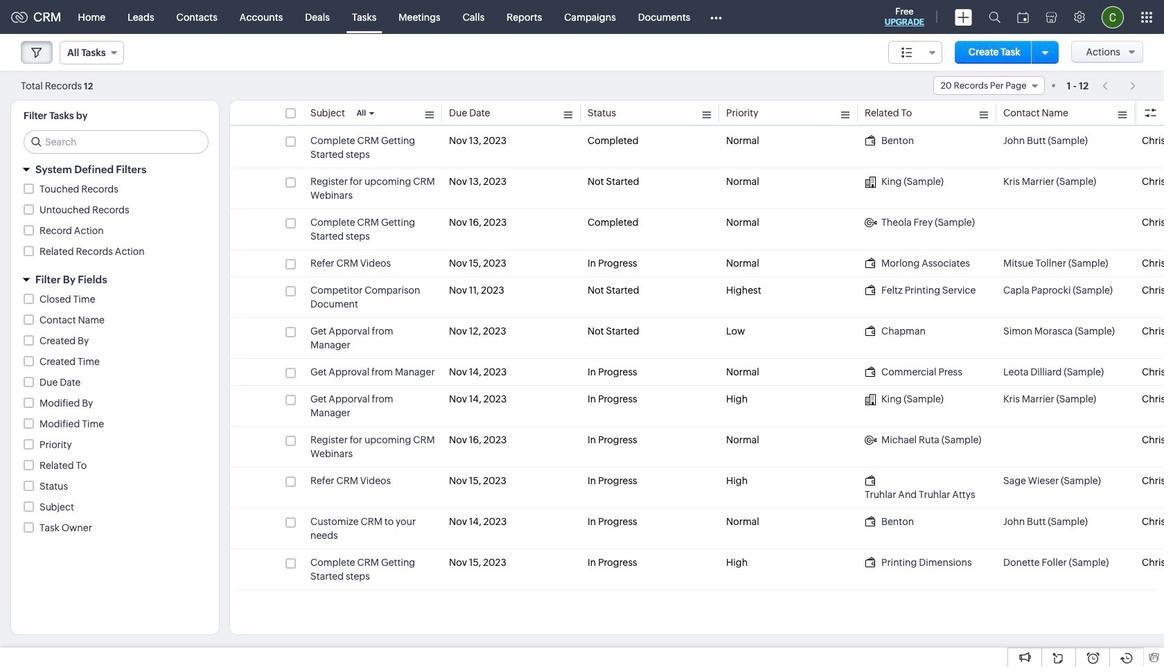 Task type: locate. For each thing, give the bounding box(es) containing it.
logo image
[[11, 11, 28, 23]]

create menu image
[[956, 9, 973, 25]]

Search text field
[[24, 131, 208, 153]]

none field size
[[889, 41, 943, 64]]

row group
[[230, 128, 1165, 591]]

create menu element
[[947, 0, 981, 34]]

None field
[[60, 41, 124, 64], [889, 41, 943, 64], [934, 76, 1045, 95], [60, 41, 124, 64], [934, 76, 1045, 95]]

navigation
[[1096, 76, 1144, 96]]

Other Modules field
[[702, 6, 732, 28]]

search image
[[990, 11, 1001, 23]]



Task type: describe. For each thing, give the bounding box(es) containing it.
profile element
[[1094, 0, 1133, 34]]

profile image
[[1103, 6, 1125, 28]]

search element
[[981, 0, 1010, 34]]

size image
[[902, 46, 913, 59]]

calendar image
[[1018, 11, 1030, 23]]



Task type: vqa. For each thing, say whether or not it's contained in the screenshot.
Search text field
yes



